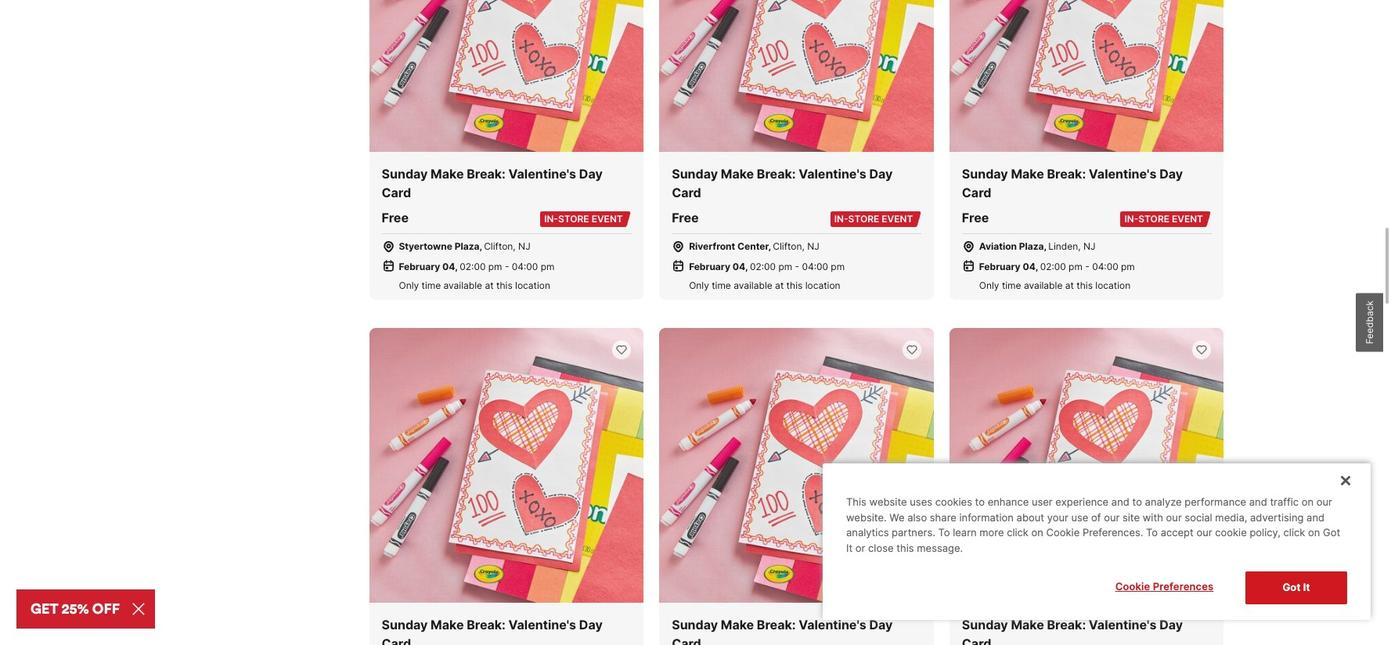 Task type: vqa. For each thing, say whether or not it's contained in the screenshot.
Lead
no



Task type: locate. For each thing, give the bounding box(es) containing it.
1 horizontal spatial clifton
[[773, 241, 802, 252]]

enhance
[[988, 496, 1029, 508]]

only time available at this location down styertowne plaza , clifton , nj
[[399, 280, 550, 291]]

1 horizontal spatial free
[[672, 210, 699, 226]]

0 horizontal spatial only
[[399, 280, 419, 291]]

this for aviation plaza , linden , nj
[[1077, 280, 1093, 291]]

2 horizontal spatial -
[[1085, 261, 1089, 273]]

2 horizontal spatial time
[[1002, 280, 1021, 291]]

1 04:00 from the left
[[512, 261, 538, 273]]

got
[[1323, 526, 1340, 539], [1283, 581, 1301, 594]]

0 horizontal spatial store
[[558, 213, 589, 225]]

- down "riverfront center , clifton , nj" at the top of the page
[[795, 261, 799, 273]]

media,
[[1215, 511, 1247, 524]]

sunday make break: valentine's day card image
[[369, 0, 644, 152], [659, 0, 934, 152], [949, 0, 1224, 152], [369, 328, 644, 603], [659, 328, 934, 603], [949, 328, 1224, 603]]

3 02:00 from the left
[[1040, 261, 1066, 273]]

2 available from the left
[[734, 280, 772, 291]]

styertowne
[[399, 241, 452, 252]]

nj for aviation plaza , linden , nj
[[1083, 241, 1096, 252]]

cookie
[[1046, 526, 1080, 539], [1115, 580, 1150, 593]]

1 pm from the left
[[488, 261, 502, 273]]

3 in- from the left
[[1124, 213, 1138, 225]]

policy,
[[1250, 526, 1281, 539]]

2 store from the left
[[848, 213, 879, 225]]

1 february from the left
[[399, 261, 440, 273]]

1 plaza from the left
[[455, 241, 479, 252]]

04 down styertowne plaza , clifton , nj
[[442, 261, 455, 273]]

1 only time available at this location from the left
[[399, 280, 550, 291]]

only time available at this location down "riverfront center , clifton , nj" at the top of the page
[[689, 280, 840, 291]]

this down "riverfront center , clifton , nj" at the top of the page
[[786, 280, 803, 291]]

1 horizontal spatial to
[[1132, 496, 1142, 508]]

analytics
[[846, 526, 889, 539]]

in- for riverfront center , clifton , nj
[[834, 213, 848, 225]]

1 horizontal spatial time
[[712, 280, 731, 291]]

only time available at this location down "linden"
[[979, 280, 1131, 291]]

1 in-store event from the left
[[544, 213, 623, 225]]

free
[[382, 210, 409, 226], [672, 210, 699, 226], [962, 210, 989, 226]]

1 horizontal spatial only time available at this location
[[689, 280, 840, 291]]

2 february from the left
[[689, 261, 730, 273]]

3 available from the left
[[1024, 280, 1063, 291]]

1 horizontal spatial cookie
[[1115, 580, 1150, 593]]

2 horizontal spatial store
[[1138, 213, 1170, 225]]

1 horizontal spatial click
[[1283, 526, 1305, 539]]

0 horizontal spatial available
[[444, 280, 482, 291]]

only for styertowne plaza , clifton , nj
[[399, 280, 419, 291]]

store
[[558, 213, 589, 225], [848, 213, 879, 225], [1138, 213, 1170, 225]]

1 sunday make break: valentine's day card link from the left
[[369, 328, 644, 645]]

0 horizontal spatial only time available at this location
[[399, 280, 550, 291]]

heart image
[[615, 344, 628, 356], [906, 344, 918, 356]]

04:00 down 'aviation plaza , linden , nj'
[[1092, 261, 1118, 273]]

1 horizontal spatial february 04 , 02:00 pm - 04:00 pm
[[689, 261, 845, 273]]

to up information
[[975, 496, 985, 508]]

to down with
[[1146, 526, 1158, 539]]

3 in-store event from the left
[[1124, 213, 1203, 225]]

1 store from the left
[[558, 213, 589, 225]]

1 horizontal spatial available
[[734, 280, 772, 291]]

2 horizontal spatial location
[[1095, 280, 1131, 291]]

it down 'advertising'
[[1303, 581, 1310, 594]]

2 time from the left
[[712, 280, 731, 291]]

at down "linden"
[[1065, 280, 1074, 291]]

location for riverfront center , clifton , nj
[[805, 280, 840, 291]]

sunday make break: valentine's day card
[[382, 166, 603, 201], [672, 166, 893, 201], [962, 166, 1183, 201], [382, 617, 603, 645], [672, 617, 893, 645], [962, 617, 1183, 645]]

3 04:00 from the left
[[1092, 261, 1118, 273]]

and up 'advertising'
[[1249, 496, 1267, 508]]

1 horizontal spatial to
[[1146, 526, 1158, 539]]

only down 'riverfront' at the top
[[689, 280, 709, 291]]

february down styertowne at the top of the page
[[399, 261, 440, 273]]

heart image
[[1196, 344, 1208, 356]]

this down styertowne plaza , clifton , nj
[[496, 280, 512, 291]]

free for aviation plaza
[[962, 210, 989, 226]]

1 nj from the left
[[518, 241, 530, 252]]

preferences
[[1153, 580, 1214, 593]]

2 heart image from the left
[[906, 344, 918, 356]]

02:00 down "riverfront center , clifton , nj" at the top of the page
[[750, 261, 776, 273]]

1 location from the left
[[515, 280, 550, 291]]

nj
[[518, 241, 530, 252], [807, 241, 819, 252], [1083, 241, 1096, 252]]

02:00
[[460, 261, 486, 273], [750, 261, 776, 273], [1040, 261, 1066, 273]]

2 only time available at this location from the left
[[689, 280, 840, 291]]

1 horizontal spatial event
[[882, 213, 913, 225]]

2 horizontal spatial 04
[[1023, 261, 1035, 273]]

click
[[1007, 526, 1029, 539], [1283, 526, 1305, 539]]

location for aviation plaza , linden , nj
[[1095, 280, 1131, 291]]

our down social
[[1196, 526, 1212, 539]]

february 04 , 02:00 pm - 04:00 pm for riverfront center
[[689, 261, 845, 273]]

3 location from the left
[[1095, 280, 1131, 291]]

04 down center
[[733, 261, 745, 273]]

1 horizontal spatial 04
[[733, 261, 745, 273]]

0 horizontal spatial time
[[422, 280, 441, 291]]

1 click from the left
[[1007, 526, 1029, 539]]

analyze
[[1145, 496, 1182, 508]]

to
[[938, 526, 950, 539], [1146, 526, 1158, 539]]

1 horizontal spatial 04:00
[[802, 261, 828, 273]]

this inside this website uses cookies to enhance user experience and to analyze performance and traffic on our website. we also share information about your use of our site with our social media, advertising and analytics partners. to learn more click on cookie preferences. to accept our cookie policy, click on got it or close this message.
[[896, 542, 914, 554]]

at down "riverfront center , clifton , nj" at the top of the page
[[775, 280, 784, 291]]

2 02:00 from the left
[[750, 261, 776, 273]]

this down partners.
[[896, 542, 914, 554]]

0 horizontal spatial february
[[399, 261, 440, 273]]

card
[[382, 185, 411, 201], [672, 185, 701, 201], [962, 185, 991, 201], [382, 636, 411, 645], [672, 636, 701, 645], [962, 636, 991, 645]]

event
[[592, 213, 623, 225], [882, 213, 913, 225], [1172, 213, 1203, 225]]

plaza left "linden"
[[1019, 241, 1044, 252]]

1 vertical spatial it
[[1303, 581, 1310, 594]]

on
[[1302, 496, 1314, 508], [1031, 526, 1043, 539], [1308, 526, 1320, 539]]

february down "aviation"
[[979, 261, 1020, 273]]

2 sunday make break: valentine's day card link from the left
[[659, 328, 934, 645]]

got it
[[1283, 581, 1310, 594]]

3 sunday make break: valentine's day card link from the left
[[949, 328, 1224, 645]]

only down styertowne at the top of the page
[[399, 280, 419, 291]]

0 horizontal spatial 04
[[442, 261, 455, 273]]

1 04 from the left
[[442, 261, 455, 273]]

preferences.
[[1083, 526, 1143, 539]]

0 horizontal spatial it
[[846, 542, 853, 554]]

1 february 04 , 02:00 pm - 04:00 pm from the left
[[399, 261, 555, 273]]

1 horizontal spatial in-
[[834, 213, 848, 225]]

04 for aviation
[[1023, 261, 1035, 273]]

only time available at this location for styertowne plaza
[[399, 280, 550, 291]]

pm
[[488, 261, 502, 273], [541, 261, 555, 273], [778, 261, 792, 273], [831, 261, 845, 273], [1069, 261, 1083, 273], [1121, 261, 1135, 273]]

2 to from the left
[[1132, 496, 1142, 508]]

2 horizontal spatial only
[[979, 280, 999, 291]]

2 only from the left
[[689, 280, 709, 291]]

1 horizontal spatial heart image
[[906, 344, 918, 356]]

1 - from the left
[[505, 261, 509, 273]]

0 vertical spatial cookie
[[1046, 526, 1080, 539]]

0 horizontal spatial february 04 , 02:00 pm - 04:00 pm
[[399, 261, 555, 273]]

experience
[[1056, 496, 1109, 508]]

0 horizontal spatial to
[[938, 526, 950, 539]]

1 horizontal spatial location
[[805, 280, 840, 291]]

0 horizontal spatial in-store event
[[544, 213, 623, 225]]

2 horizontal spatial february
[[979, 261, 1020, 273]]

1 clifton from the left
[[484, 241, 513, 252]]

and right 'advertising'
[[1307, 511, 1325, 524]]

- down styertowne plaza , clifton , nj
[[505, 261, 509, 273]]

0 horizontal spatial 02:00
[[460, 261, 486, 273]]

0 horizontal spatial sunday make break: valentine's day card link
[[369, 328, 644, 645]]

cookie
[[1215, 526, 1247, 539]]

february
[[399, 261, 440, 273], [689, 261, 730, 273], [979, 261, 1020, 273]]

2 - from the left
[[795, 261, 799, 273]]

more
[[979, 526, 1004, 539]]

free for styertowne plaza
[[382, 210, 409, 226]]

in-store event for styertowne plaza , clifton , nj
[[544, 213, 623, 225]]

3 february 04 , 02:00 pm - 04:00 pm from the left
[[979, 261, 1135, 273]]

clifton
[[484, 241, 513, 252], [773, 241, 802, 252]]

04:00 down styertowne plaza , clifton , nj
[[512, 261, 538, 273]]

got up got it 'button'
[[1323, 526, 1340, 539]]

1 horizontal spatial -
[[795, 261, 799, 273]]

2 04 from the left
[[733, 261, 745, 273]]

riverfront center , clifton , nj
[[689, 241, 819, 252]]

0 vertical spatial got
[[1323, 526, 1340, 539]]

3 february from the left
[[979, 261, 1020, 273]]

valentine's
[[508, 166, 576, 182], [799, 166, 866, 182], [1089, 166, 1157, 182], [508, 617, 576, 633], [799, 617, 866, 633], [1089, 617, 1157, 633]]

time down "aviation"
[[1002, 280, 1021, 291]]

3 free from the left
[[962, 210, 989, 226]]

0 horizontal spatial -
[[505, 261, 509, 273]]

2 event from the left
[[882, 213, 913, 225]]

2 horizontal spatial 02:00
[[1040, 261, 1066, 273]]

1 free from the left
[[382, 210, 409, 226]]

to
[[975, 496, 985, 508], [1132, 496, 1142, 508]]

1 at from the left
[[485, 280, 494, 291]]

3 nj from the left
[[1083, 241, 1096, 252]]

2 free from the left
[[672, 210, 699, 226]]

nj for riverfront center , clifton , nj
[[807, 241, 819, 252]]

cookie down your on the right
[[1046, 526, 1080, 539]]

available down 'aviation plaza , linden , nj'
[[1024, 280, 1063, 291]]

,
[[479, 241, 482, 252], [513, 241, 516, 252], [768, 241, 771, 252], [802, 241, 805, 252], [1044, 241, 1047, 252], [1078, 241, 1081, 252], [455, 261, 458, 273], [745, 261, 748, 273], [1035, 261, 1038, 273]]

1 horizontal spatial plaza
[[1019, 241, 1044, 252]]

1 event from the left
[[592, 213, 623, 225]]

day
[[579, 166, 603, 182], [869, 166, 893, 182], [1159, 166, 1183, 182], [579, 617, 603, 633], [869, 617, 893, 633], [1159, 617, 1183, 633]]

1 horizontal spatial it
[[1303, 581, 1310, 594]]

1 vertical spatial cookie
[[1115, 580, 1150, 593]]

2 in-store event from the left
[[834, 213, 913, 225]]

3 04 from the left
[[1023, 261, 1035, 273]]

this website uses cookies to enhance user experience and to analyze performance and traffic on our website. we also share information about your use of our site with our social media, advertising and analytics partners. to learn more click on cookie preferences. to accept our cookie policy, click on got it or close this message.
[[846, 496, 1340, 554]]

02:00 down styertowne plaza , clifton , nj
[[460, 261, 486, 273]]

2 at from the left
[[775, 280, 784, 291]]

2 horizontal spatial at
[[1065, 280, 1074, 291]]

sunday make break: valentine's day card link for heart image
[[949, 328, 1224, 645]]

it inside 'button'
[[1303, 581, 1310, 594]]

04 down 'aviation plaza , linden , nj'
[[1023, 261, 1035, 273]]

and up site
[[1111, 496, 1129, 508]]

02:00 for styertowne plaza
[[460, 261, 486, 273]]

clifton right styertowne at the top of the page
[[484, 241, 513, 252]]

february down 'riverfront' at the top
[[689, 261, 730, 273]]

0 horizontal spatial event
[[592, 213, 623, 225]]

2 horizontal spatial event
[[1172, 213, 1203, 225]]

sunday
[[382, 166, 428, 182], [672, 166, 718, 182], [962, 166, 1008, 182], [382, 617, 428, 633], [672, 617, 718, 633], [962, 617, 1008, 633]]

1 horizontal spatial in-store event
[[834, 213, 913, 225]]

0 horizontal spatial nj
[[518, 241, 530, 252]]

02:00 down "linden"
[[1040, 261, 1066, 273]]

0 horizontal spatial at
[[485, 280, 494, 291]]

february 04 , 02:00 pm - 04:00 pm down "riverfront center , clifton , nj" at the top of the page
[[689, 261, 845, 273]]

free for riverfront center
[[672, 210, 699, 226]]

february 04 , 02:00 pm - 04:00 pm down styertowne plaza , clifton , nj
[[399, 261, 555, 273]]

1 heart image from the left
[[615, 344, 628, 356]]

got inside this website uses cookies to enhance user experience and to analyze performance and traffic on our website. we also share information about your use of our site with our social media, advertising and analytics partners. to learn more click on cookie preferences. to accept our cookie policy, click on got it or close this message.
[[1323, 526, 1340, 539]]

in- for styertowne plaza , clifton , nj
[[544, 213, 558, 225]]

3 at from the left
[[1065, 280, 1074, 291]]

3 only time available at this location from the left
[[979, 280, 1131, 291]]

in-
[[544, 213, 558, 225], [834, 213, 848, 225], [1124, 213, 1138, 225]]

partners.
[[892, 526, 935, 539]]

2 horizontal spatial free
[[962, 210, 989, 226]]

available down center
[[734, 280, 772, 291]]

1 horizontal spatial sunday make break: valentine's day card link
[[659, 328, 934, 645]]

1 time from the left
[[422, 280, 441, 291]]

3 event from the left
[[1172, 213, 1203, 225]]

about
[[1017, 511, 1044, 524]]

traffic
[[1270, 496, 1299, 508]]

february 04 , 02:00 pm - 04:00 pm for aviation plaza
[[979, 261, 1135, 273]]

0 horizontal spatial cookie
[[1046, 526, 1080, 539]]

our up accept
[[1166, 511, 1182, 524]]

clifton for styertowne plaza
[[484, 241, 513, 252]]

also
[[907, 511, 927, 524]]

only time available at this location
[[399, 280, 550, 291], [689, 280, 840, 291], [979, 280, 1131, 291]]

time down styertowne at the top of the page
[[422, 280, 441, 291]]

use
[[1071, 511, 1088, 524]]

got down 'advertising'
[[1283, 581, 1301, 594]]

2 plaza from the left
[[1019, 241, 1044, 252]]

1 horizontal spatial nj
[[807, 241, 819, 252]]

our
[[1316, 496, 1332, 508], [1104, 511, 1120, 524], [1166, 511, 1182, 524], [1196, 526, 1212, 539]]

at
[[485, 280, 494, 291], [775, 280, 784, 291], [1065, 280, 1074, 291]]

04:00
[[512, 261, 538, 273], [802, 261, 828, 273], [1092, 261, 1118, 273]]

message.
[[917, 542, 963, 554]]

2 horizontal spatial nj
[[1083, 241, 1096, 252]]

time for styertowne
[[422, 280, 441, 291]]

2 in- from the left
[[834, 213, 848, 225]]

5 pm from the left
[[1069, 261, 1083, 273]]

location
[[515, 280, 550, 291], [805, 280, 840, 291], [1095, 280, 1131, 291]]

2 horizontal spatial sunday make break: valentine's day card link
[[949, 328, 1224, 645]]

1 only from the left
[[399, 280, 419, 291]]

nj for styertowne plaza , clifton , nj
[[518, 241, 530, 252]]

0 horizontal spatial location
[[515, 280, 550, 291]]

only down "aviation"
[[979, 280, 999, 291]]

free up "aviation"
[[962, 210, 989, 226]]

1 horizontal spatial store
[[848, 213, 879, 225]]

time
[[422, 280, 441, 291], [712, 280, 731, 291], [1002, 280, 1021, 291]]

it
[[846, 542, 853, 554], [1303, 581, 1310, 594]]

free up styertowne at the top of the page
[[382, 210, 409, 226]]

2 horizontal spatial february 04 , 02:00 pm - 04:00 pm
[[979, 261, 1135, 273]]

1 horizontal spatial at
[[775, 280, 784, 291]]

1 available from the left
[[444, 280, 482, 291]]

0 horizontal spatial got
[[1283, 581, 1301, 594]]

styertowne plaza , clifton , nj
[[399, 241, 530, 252]]

got it button
[[1245, 572, 1347, 604]]

1 horizontal spatial got
[[1323, 526, 1340, 539]]

and
[[1111, 496, 1129, 508], [1249, 496, 1267, 508], [1307, 511, 1325, 524]]

it left or on the right
[[846, 542, 853, 554]]

this
[[496, 280, 512, 291], [786, 280, 803, 291], [1077, 280, 1093, 291], [896, 542, 914, 554]]

information
[[959, 511, 1014, 524]]

store for styertowne plaza , clifton , nj
[[558, 213, 589, 225]]

04:00 for riverfront center , clifton , nj
[[802, 261, 828, 273]]

2 horizontal spatial in-
[[1124, 213, 1138, 225]]

close
[[868, 542, 894, 554]]

sunday make break: valentine's day card link
[[369, 328, 644, 645], [659, 328, 934, 645], [949, 328, 1224, 645]]

0 vertical spatial it
[[846, 542, 853, 554]]

1 horizontal spatial only
[[689, 280, 709, 291]]

1 horizontal spatial february
[[689, 261, 730, 273]]

available
[[444, 280, 482, 291], [734, 280, 772, 291], [1024, 280, 1063, 291]]

plaza right styertowne at the top of the page
[[455, 241, 479, 252]]

to up site
[[1132, 496, 1142, 508]]

performance
[[1185, 496, 1246, 508]]

2 location from the left
[[805, 280, 840, 291]]

2 horizontal spatial in-store event
[[1124, 213, 1203, 225]]

2 february 04 , 02:00 pm - 04:00 pm from the left
[[689, 261, 845, 273]]

04:00 down "riverfront center , clifton , nj" at the top of the page
[[802, 261, 828, 273]]

1 horizontal spatial 02:00
[[750, 261, 776, 273]]

uses
[[910, 496, 932, 508]]

cookie left preferences on the right
[[1115, 580, 1150, 593]]

1 in- from the left
[[544, 213, 558, 225]]

available down styertowne plaza , clifton , nj
[[444, 280, 482, 291]]

04
[[442, 261, 455, 273], [733, 261, 745, 273], [1023, 261, 1035, 273]]

cookies
[[935, 496, 972, 508]]

0 horizontal spatial clifton
[[484, 241, 513, 252]]

break:
[[467, 166, 506, 182], [757, 166, 796, 182], [1047, 166, 1086, 182], [467, 617, 506, 633], [757, 617, 796, 633], [1047, 617, 1086, 633]]

2 clifton from the left
[[773, 241, 802, 252]]

0 horizontal spatial plaza
[[455, 241, 479, 252]]

to down share
[[938, 526, 950, 539]]

free up 'riverfront' at the top
[[672, 210, 699, 226]]

available for aviation plaza
[[1024, 280, 1063, 291]]

-
[[505, 261, 509, 273], [795, 261, 799, 273], [1085, 261, 1089, 273]]

only
[[399, 280, 419, 291], [689, 280, 709, 291], [979, 280, 999, 291]]

plaza for aviation plaza
[[1019, 241, 1044, 252]]

at down styertowne plaza , clifton , nj
[[485, 280, 494, 291]]

in-store event
[[544, 213, 623, 225], [834, 213, 913, 225], [1124, 213, 1203, 225]]

store for riverfront center , clifton , nj
[[848, 213, 879, 225]]

0 horizontal spatial free
[[382, 210, 409, 226]]

this down "linden"
[[1077, 280, 1093, 291]]

3 only from the left
[[979, 280, 999, 291]]

cookie inside button
[[1115, 580, 1150, 593]]

2 horizontal spatial 04:00
[[1092, 261, 1118, 273]]

0 horizontal spatial in-
[[544, 213, 558, 225]]

make
[[431, 166, 464, 182], [721, 166, 754, 182], [1011, 166, 1044, 182], [431, 617, 464, 633], [721, 617, 754, 633], [1011, 617, 1044, 633]]

time down 'riverfront' at the top
[[712, 280, 731, 291]]

we
[[890, 511, 905, 524]]

0 horizontal spatial to
[[975, 496, 985, 508]]

february 04 , 02:00 pm - 04:00 pm down "linden"
[[979, 261, 1135, 273]]

3 - from the left
[[1085, 261, 1089, 273]]

clifton right center
[[773, 241, 802, 252]]

1 vertical spatial got
[[1283, 581, 1301, 594]]

0 horizontal spatial heart image
[[615, 344, 628, 356]]

2 horizontal spatial only time available at this location
[[979, 280, 1131, 291]]

2 horizontal spatial and
[[1307, 511, 1325, 524]]

plaza
[[455, 241, 479, 252], [1019, 241, 1044, 252]]

0 horizontal spatial click
[[1007, 526, 1029, 539]]

our right traffic
[[1316, 496, 1332, 508]]

- for riverfront center , clifton , nj
[[795, 261, 799, 273]]

2 04:00 from the left
[[802, 261, 828, 273]]

3 store from the left
[[1138, 213, 1170, 225]]

click down about
[[1007, 526, 1029, 539]]

2 nj from the left
[[807, 241, 819, 252]]

1 02:00 from the left
[[460, 261, 486, 273]]

0 horizontal spatial 04:00
[[512, 261, 538, 273]]

or
[[855, 542, 865, 554]]

- down 'aviation plaza , linden , nj'
[[1085, 261, 1089, 273]]

3 time from the left
[[1002, 280, 1021, 291]]

time for riverfront
[[712, 280, 731, 291]]

2 horizontal spatial available
[[1024, 280, 1063, 291]]

click down 'advertising'
[[1283, 526, 1305, 539]]

with
[[1143, 511, 1163, 524]]

february 04 , 02:00 pm - 04:00 pm
[[399, 261, 555, 273], [689, 261, 845, 273], [979, 261, 1135, 273]]



Task type: describe. For each thing, give the bounding box(es) containing it.
time for aviation
[[1002, 280, 1021, 291]]

1 to from the left
[[975, 496, 985, 508]]

accept
[[1161, 526, 1194, 539]]

at for aviation plaza
[[1065, 280, 1074, 291]]

site
[[1123, 511, 1140, 524]]

february for riverfront
[[689, 261, 730, 273]]

04 for riverfront
[[733, 261, 745, 273]]

social
[[1185, 511, 1212, 524]]

- for aviation plaza , linden , nj
[[1085, 261, 1089, 273]]

linden
[[1048, 241, 1078, 252]]

this
[[846, 496, 867, 508]]

our up preferences.
[[1104, 511, 1120, 524]]

sunday make break: valentine's day card link for first heart icon from left
[[369, 328, 644, 645]]

02:00 for riverfront center
[[750, 261, 776, 273]]

in- for aviation plaza , linden , nj
[[1124, 213, 1138, 225]]

cookie inside this website uses cookies to enhance user experience and to analyze performance and traffic on our website. we also share information about your use of our site with our social media, advertising and analytics partners. to learn more click on cookie preferences. to accept our cookie policy, click on got it or close this message.
[[1046, 526, 1080, 539]]

4 pm from the left
[[831, 261, 845, 273]]

it inside this website uses cookies to enhance user experience and to analyze performance and traffic on our website. we also share information about your use of our site with our social media, advertising and analytics partners. to learn more click on cookie preferences. to accept our cookie policy, click on got it or close this message.
[[846, 542, 853, 554]]

cookie preferences button
[[1096, 572, 1233, 603]]

february for aviation
[[979, 261, 1020, 273]]

on down about
[[1031, 526, 1043, 539]]

2 pm from the left
[[541, 261, 555, 273]]

- for styertowne plaza , clifton , nj
[[505, 261, 509, 273]]

only for riverfront center , clifton , nj
[[689, 280, 709, 291]]

only for aviation plaza , linden , nj
[[979, 280, 999, 291]]

center
[[737, 241, 768, 252]]

on right traffic
[[1302, 496, 1314, 508]]

event for aviation plaza , linden , nj
[[1172, 213, 1203, 225]]

available for styertowne plaza
[[444, 280, 482, 291]]

this for styertowne plaza , clifton , nj
[[496, 280, 512, 291]]

february for styertowne
[[399, 261, 440, 273]]

04 for styertowne
[[442, 261, 455, 273]]

user
[[1032, 496, 1053, 508]]

only time available at this location for riverfront center
[[689, 280, 840, 291]]

available for riverfront center
[[734, 280, 772, 291]]

got inside got it 'button'
[[1283, 581, 1301, 594]]

clifton for riverfront center
[[773, 241, 802, 252]]

1 horizontal spatial and
[[1249, 496, 1267, 508]]

cookie preferences
[[1115, 580, 1214, 593]]

share
[[930, 511, 956, 524]]

your
[[1047, 511, 1068, 524]]

2 click from the left
[[1283, 526, 1305, 539]]

aviation plaza , linden , nj
[[979, 241, 1096, 252]]

this for riverfront center , clifton , nj
[[786, 280, 803, 291]]

04:00 for aviation plaza , linden , nj
[[1092, 261, 1118, 273]]

event for styertowne plaza , clifton , nj
[[592, 213, 623, 225]]

0 horizontal spatial and
[[1111, 496, 1129, 508]]

plaza for styertowne plaza
[[455, 241, 479, 252]]

04:00 for styertowne plaza , clifton , nj
[[512, 261, 538, 273]]

only time available at this location for aviation plaza
[[979, 280, 1131, 291]]

6 pm from the left
[[1121, 261, 1135, 273]]

store for aviation plaza , linden , nj
[[1138, 213, 1170, 225]]

in-store event for riverfront center , clifton , nj
[[834, 213, 913, 225]]

event for riverfront center , clifton , nj
[[882, 213, 913, 225]]

2 to from the left
[[1146, 526, 1158, 539]]

02:00 for aviation plaza
[[1040, 261, 1066, 273]]

of
[[1091, 511, 1101, 524]]

at for styertowne plaza
[[485, 280, 494, 291]]

february 04 , 02:00 pm - 04:00 pm for styertowne plaza
[[399, 261, 555, 273]]

advertising
[[1250, 511, 1304, 524]]

aviation
[[979, 241, 1017, 252]]

website.
[[846, 511, 887, 524]]

location for styertowne plaza , clifton , nj
[[515, 280, 550, 291]]

learn
[[953, 526, 977, 539]]

3 pm from the left
[[778, 261, 792, 273]]

1 to from the left
[[938, 526, 950, 539]]

at for riverfront center
[[775, 280, 784, 291]]

website
[[869, 496, 907, 508]]

on right policy,
[[1308, 526, 1320, 539]]

sunday make break: valentine's day card link for second heart icon from the left
[[659, 328, 934, 645]]

riverfront
[[689, 241, 735, 252]]

in-store event for aviation plaza , linden , nj
[[1124, 213, 1203, 225]]



